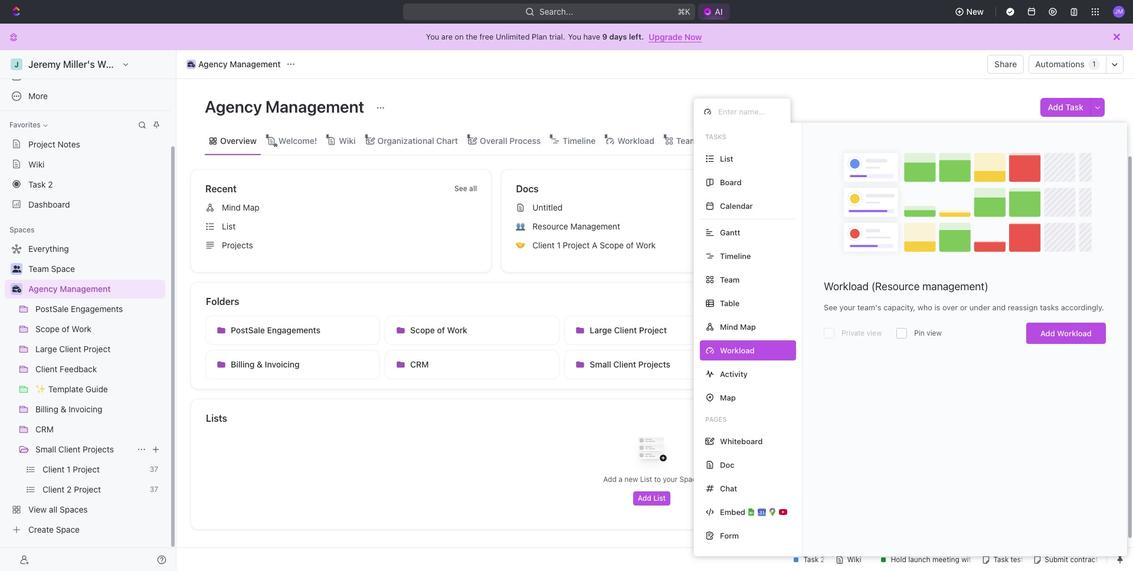 Task type: vqa. For each thing, say whether or not it's contained in the screenshot.
the leftmost "schedule daily create marketing designs ⚒️"
no



Task type: locate. For each thing, give the bounding box(es) containing it.
2 vertical spatial agency
[[28, 284, 58, 294]]

0 horizontal spatial timeline
[[563, 135, 596, 146]]

share
[[995, 59, 1017, 69]]

0 vertical spatial your
[[840, 303, 856, 312]]

0 horizontal spatial small client projects
[[35, 445, 114, 455]]

0 vertical spatial see
[[455, 184, 467, 193]]

gantt
[[720, 228, 741, 237]]

0 vertical spatial timeline
[[563, 135, 596, 146]]

small client projects link
[[35, 440, 132, 459]]

your left the space
[[663, 475, 678, 484]]

add a new list to your space
[[604, 475, 701, 484]]

2 horizontal spatial projects
[[638, 360, 671, 370]]

2 vertical spatial agency management
[[28, 284, 111, 294]]

plan
[[532, 32, 547, 41]]

0 horizontal spatial scope
[[410, 325, 435, 335]]

scope of work button
[[385, 316, 560, 345]]

1 vertical spatial work
[[447, 325, 468, 335]]

1 horizontal spatial projects
[[222, 240, 253, 250]]

folders
[[206, 296, 239, 307]]

work up crm button
[[447, 325, 468, 335]]

2 horizontal spatial project
[[639, 325, 667, 335]]

0 vertical spatial small client projects
[[590, 360, 671, 370]]

0 vertical spatial map
[[243, 202, 260, 213]]

1 vertical spatial team
[[720, 275, 740, 284]]

to up add list
[[654, 475, 661, 484]]

0 horizontal spatial wiki
[[28, 159, 45, 169]]

accordingly.
[[1061, 303, 1105, 312]]

table
[[720, 298, 740, 308]]

engagements
[[267, 325, 321, 335]]

0 horizontal spatial mind
[[222, 202, 241, 213]]

all
[[469, 184, 477, 193]]

workload up team's
[[824, 280, 869, 293]]

1 vertical spatial to
[[654, 475, 661, 484]]

small
[[590, 360, 611, 370], [35, 445, 56, 455]]

0 vertical spatial agency
[[198, 59, 228, 69]]

0 vertical spatial mind
[[222, 202, 241, 213]]

private
[[842, 329, 865, 338]]

view right the private
[[867, 329, 882, 338]]

dashboard
[[28, 199, 70, 209]]

1 vertical spatial wiki link
[[5, 155, 165, 174]]

project down favorites button
[[28, 139, 55, 149]]

favorites
[[9, 120, 41, 129]]

1 vertical spatial workload
[[824, 280, 869, 293]]

large client project
[[590, 325, 667, 335]]

overall process link
[[478, 133, 541, 149]]

automations
[[1036, 59, 1085, 69]]

mind map down table
[[720, 322, 756, 331]]

add inside add task button
[[1048, 102, 1064, 112]]

large client project button
[[565, 316, 739, 345]]

list
[[719, 135, 733, 146], [720, 154, 734, 163], [222, 221, 236, 231], [640, 475, 652, 484], [654, 494, 666, 503]]

see for see your team's capacity, who is over or under and reassign tasks accordingly.
[[824, 303, 838, 312]]

✨ template guide
[[949, 325, 1023, 335]]

add list
[[638, 494, 666, 503]]

1 horizontal spatial wiki link
[[337, 133, 356, 149]]

timeline right process
[[563, 135, 596, 146]]

dashboard link
[[5, 195, 165, 214]]

small inside button
[[590, 360, 611, 370]]

project left 'a'
[[563, 240, 590, 250]]

scope up crm on the left of page
[[410, 325, 435, 335]]

1 horizontal spatial work
[[636, 240, 656, 250]]

list down recent
[[222, 221, 236, 231]]

wiki inside sidebar 'navigation'
[[28, 159, 45, 169]]

0 horizontal spatial small
[[35, 445, 56, 455]]

team inside team link
[[676, 135, 697, 146]]

0 horizontal spatial list link
[[201, 217, 487, 236]]

0 horizontal spatial business time image
[[12, 286, 21, 293]]

upgrade now link
[[649, 32, 702, 42]]

1 vertical spatial small client projects
[[35, 445, 114, 455]]

small client projects
[[590, 360, 671, 370], [35, 445, 114, 455]]

0 vertical spatial agency management link
[[184, 57, 284, 71]]

view right pin
[[927, 329, 942, 338]]

2 horizontal spatial workload
[[1057, 329, 1092, 338]]

1 horizontal spatial list link
[[717, 133, 733, 149]]

untitled
[[533, 202, 563, 213]]

mind down recent
[[222, 202, 241, 213]]

see up client feedback 'button'
[[824, 303, 838, 312]]

work down untitled link
[[636, 240, 656, 250]]

project for large client project
[[639, 325, 667, 335]]

overall process
[[480, 135, 541, 146]]

tree inside sidebar 'navigation'
[[5, 240, 165, 540]]

dashboards
[[28, 71, 74, 81]]

see left all
[[455, 184, 467, 193]]

add for add task
[[1048, 102, 1064, 112]]

timeline link
[[560, 133, 596, 149]]

of right 'a'
[[626, 240, 634, 250]]

add down "add a new list to your space"
[[638, 494, 652, 503]]

pages
[[705, 416, 727, 423]]

1 vertical spatial mind
[[720, 322, 738, 331]]

lists
[[206, 413, 227, 424]]

list link
[[717, 133, 733, 149], [201, 217, 487, 236]]

add down tasks
[[1041, 329, 1055, 338]]

private view
[[842, 329, 882, 338]]

see inside button
[[455, 184, 467, 193]]

work
[[636, 240, 656, 250], [447, 325, 468, 335]]

1 vertical spatial scope
[[410, 325, 435, 335]]

2 you from the left
[[568, 32, 581, 41]]

2 vertical spatial workload
[[1057, 329, 1092, 338]]

scope right 'a'
[[600, 240, 624, 250]]

agency management
[[198, 59, 281, 69], [205, 97, 368, 116], [28, 284, 111, 294]]

recent
[[205, 184, 237, 194]]

1 down resource
[[557, 240, 561, 250]]

untitled link
[[511, 198, 797, 217]]

invoicing
[[265, 360, 300, 370]]

see for see all
[[455, 184, 467, 193]]

postsale engagements button
[[205, 316, 380, 345]]

0 vertical spatial to
[[981, 226, 988, 236]]

1 horizontal spatial of
[[626, 240, 634, 250]]

0 horizontal spatial your
[[663, 475, 678, 484]]

0 vertical spatial work
[[636, 240, 656, 250]]

0 horizontal spatial agency management link
[[28, 280, 163, 299]]

1 horizontal spatial business time image
[[188, 61, 195, 67]]

1 horizontal spatial small client projects
[[590, 360, 671, 370]]

0 vertical spatial project
[[28, 139, 55, 149]]

of up crm button
[[437, 325, 445, 335]]

left.
[[629, 32, 644, 41]]

management inside tree
[[60, 284, 111, 294]]

0 vertical spatial business time image
[[188, 61, 195, 67]]

1 horizontal spatial view
[[927, 329, 942, 338]]

project inside button
[[639, 325, 667, 335]]

over
[[943, 303, 958, 312]]

docs
[[516, 184, 539, 194]]

wiki right welcome!
[[339, 135, 356, 146]]

1 view from the left
[[867, 329, 882, 338]]

add inside button
[[638, 494, 652, 503]]

1 vertical spatial see
[[824, 303, 838, 312]]

list down "add a new list to your space"
[[654, 494, 666, 503]]

project notes link
[[5, 135, 165, 153]]

wiki link up ‎task 2 link
[[5, 155, 165, 174]]

scope of work
[[410, 325, 468, 335]]

1 right automations
[[1093, 60, 1096, 69]]

and
[[993, 303, 1006, 312]]

of inside scope of work button
[[437, 325, 445, 335]]

small client projects button
[[565, 350, 739, 380]]

view for private view
[[867, 329, 882, 338]]

tree containing agency management
[[5, 240, 165, 540]]

to right the here
[[981, 226, 988, 236]]

project down folders button
[[639, 325, 667, 335]]

0 horizontal spatial of
[[437, 325, 445, 335]]

agency inside tree
[[28, 284, 58, 294]]

form
[[720, 531, 739, 540]]

2 vertical spatial projects
[[83, 445, 114, 455]]

mind map down recent
[[222, 202, 260, 213]]

1 vertical spatial 1
[[557, 240, 561, 250]]

0 vertical spatial workload
[[618, 135, 655, 146]]

2 vertical spatial project
[[639, 325, 667, 335]]

small client projects inside tree
[[35, 445, 114, 455]]

1 vertical spatial small
[[35, 445, 56, 455]]

1 horizontal spatial team
[[720, 275, 740, 284]]

billing & invoicing button
[[205, 350, 380, 380]]

1 vertical spatial agency management
[[205, 97, 368, 116]]

1 you from the left
[[426, 32, 439, 41]]

1 horizontal spatial agency management link
[[184, 57, 284, 71]]

wiki up "‎task"
[[28, 159, 45, 169]]

see your team's capacity, who is over or under and reassign tasks accordingly.
[[824, 303, 1105, 312]]

tasks
[[1040, 303, 1059, 312]]

add left a
[[604, 475, 617, 484]]

board
[[720, 177, 742, 187]]

projects link
[[201, 236, 487, 255]]

1 horizontal spatial wiki
[[339, 135, 356, 146]]

you left the have
[[568, 32, 581, 41]]

0 vertical spatial small
[[590, 360, 611, 370]]

2 vertical spatial map
[[720, 393, 736, 402]]

you left are
[[426, 32, 439, 41]]

0 horizontal spatial mind map
[[222, 202, 260, 213]]

1 vertical spatial your
[[663, 475, 678, 484]]

view
[[867, 329, 882, 338], [927, 329, 942, 338]]

timeline down gantt
[[720, 251, 751, 261]]

0 horizontal spatial see
[[455, 184, 467, 193]]

team up table
[[720, 275, 740, 284]]

0 vertical spatial mind map
[[222, 202, 260, 213]]

1 vertical spatial agency
[[205, 97, 262, 116]]

1 horizontal spatial you
[[568, 32, 581, 41]]

1 horizontal spatial project
[[563, 240, 590, 250]]

list inside button
[[654, 494, 666, 503]]

scope
[[600, 240, 624, 250], [410, 325, 435, 335]]

1 horizontal spatial timeline
[[720, 251, 751, 261]]

1 horizontal spatial mind
[[720, 322, 738, 331]]

agency management inside tree
[[28, 284, 111, 294]]

2 view from the left
[[927, 329, 942, 338]]

1 vertical spatial project
[[563, 240, 590, 250]]

workload left team link
[[618, 135, 655, 146]]

you are on the free unlimited plan trial. you have 9 days left. upgrade now
[[426, 32, 702, 42]]

to
[[981, 226, 988, 236], [654, 475, 661, 484]]

0 horizontal spatial projects
[[83, 445, 114, 455]]

0 vertical spatial projects
[[222, 240, 253, 250]]

overview
[[220, 135, 257, 146]]

team
[[676, 135, 697, 146], [720, 275, 740, 284]]

0 vertical spatial list link
[[717, 133, 733, 149]]

0 horizontal spatial team
[[676, 135, 697, 146]]

team left tasks
[[676, 135, 697, 146]]

1 horizontal spatial small
[[590, 360, 611, 370]]

calendar
[[720, 201, 753, 210]]

now
[[685, 32, 702, 42]]

1 vertical spatial projects
[[638, 360, 671, 370]]

tree
[[5, 240, 165, 540]]

0 horizontal spatial you
[[426, 32, 439, 41]]

have
[[584, 32, 600, 41]]

0 vertical spatial scope
[[600, 240, 624, 250]]

0 horizontal spatial 1
[[557, 240, 561, 250]]

free
[[480, 32, 494, 41]]

mind down table
[[720, 322, 738, 331]]

‎task
[[28, 179, 46, 189]]

1 horizontal spatial scope
[[600, 240, 624, 250]]

resource
[[533, 221, 568, 231]]

small client projects inside small client projects button
[[590, 360, 671, 370]]

1 horizontal spatial mind map
[[720, 322, 756, 331]]

new
[[625, 475, 638, 484]]

workload down accordingly.
[[1057, 329, 1092, 338]]

embed
[[720, 507, 746, 517]]

your left team's
[[840, 303, 856, 312]]

wiki link right welcome!
[[337, 133, 356, 149]]

0 horizontal spatial work
[[447, 325, 468, 335]]

reassign
[[1008, 303, 1038, 312]]

business time image
[[188, 61, 195, 67], [12, 286, 21, 293]]

your
[[840, 303, 856, 312], [663, 475, 678, 484]]

Enter name... field
[[717, 106, 781, 117]]

0 horizontal spatial project
[[28, 139, 55, 149]]

1 vertical spatial wiki
[[28, 159, 45, 169]]

1 horizontal spatial see
[[824, 303, 838, 312]]

0 vertical spatial team
[[676, 135, 697, 146]]

add for add workload
[[1041, 329, 1055, 338]]

add for add a new list to your space
[[604, 475, 617, 484]]

mind map
[[222, 202, 260, 213], [720, 322, 756, 331]]

lists button
[[205, 411, 1099, 426]]

project inside sidebar 'navigation'
[[28, 139, 55, 149]]

0 vertical spatial 1
[[1093, 60, 1096, 69]]

1 horizontal spatial workload
[[824, 280, 869, 293]]

map
[[243, 202, 260, 213], [740, 322, 756, 331], [720, 393, 736, 402]]

0 horizontal spatial view
[[867, 329, 882, 338]]

add left task
[[1048, 102, 1064, 112]]

trial.
[[549, 32, 565, 41]]

workload for workload
[[618, 135, 655, 146]]



Task type: describe. For each thing, give the bounding box(es) containing it.
1 horizontal spatial map
[[720, 393, 736, 402]]

upgrade
[[649, 32, 683, 42]]

drop files here to attach
[[927, 226, 1013, 236]]

organizational chart link
[[375, 133, 458, 149]]

resources button
[[827, 182, 1083, 196]]

a
[[592, 240, 598, 250]]

share button
[[988, 55, 1025, 74]]

welcome!
[[279, 135, 317, 146]]

⌘k
[[678, 6, 691, 17]]

or
[[960, 303, 968, 312]]

view for pin view
[[927, 329, 942, 338]]

chat
[[720, 484, 738, 493]]

add workload
[[1041, 329, 1092, 338]]

billing & invoicing
[[231, 360, 300, 370]]

search...
[[540, 6, 573, 17]]

feedback
[[794, 325, 833, 335]]

list right new
[[640, 475, 652, 484]]

project notes
[[28, 139, 80, 149]]

team link
[[674, 133, 697, 149]]

drop
[[927, 226, 944, 236]]

welcome! link
[[276, 133, 317, 149]]

projects inside tree
[[83, 445, 114, 455]]

a
[[619, 475, 623, 484]]

0 vertical spatial wiki link
[[337, 133, 356, 149]]

on
[[455, 32, 464, 41]]

‎task 2 link
[[5, 175, 165, 194]]

1 horizontal spatial to
[[981, 226, 988, 236]]

client inside the small client projects link
[[58, 445, 80, 455]]

postsale
[[231, 325, 265, 335]]

business time image inside agency management link
[[188, 61, 195, 67]]

client 1 project a scope of work
[[533, 240, 656, 250]]

0 vertical spatial of
[[626, 240, 634, 250]]

whiteboard
[[720, 437, 763, 446]]

billing
[[231, 360, 255, 370]]

tasks
[[705, 133, 727, 141]]

new button
[[950, 2, 991, 21]]

activity
[[720, 369, 748, 379]]

client inside small client projects button
[[614, 360, 636, 370]]

0 vertical spatial agency management
[[198, 59, 281, 69]]

resources
[[827, 184, 874, 194]]

pin
[[915, 329, 925, 338]]

guide
[[1000, 325, 1023, 335]]

business time image inside tree
[[12, 286, 21, 293]]

1 vertical spatial list link
[[201, 217, 487, 236]]

9
[[603, 32, 608, 41]]

client inside client feedback 'button'
[[770, 325, 792, 335]]

crm
[[410, 360, 429, 370]]

add task
[[1048, 102, 1084, 112]]

template
[[962, 325, 998, 335]]

unlimited
[[496, 32, 530, 41]]

mind map link
[[201, 198, 487, 217]]

under
[[970, 303, 991, 312]]

mind inside mind map link
[[222, 202, 241, 213]]

client feedback button
[[744, 316, 919, 345]]

is
[[935, 303, 941, 312]]

overall
[[480, 135, 507, 146]]

workload (resource management)
[[824, 280, 989, 293]]

list up board
[[720, 154, 734, 163]]

capacity,
[[884, 303, 916, 312]]

overview link
[[218, 133, 257, 149]]

projects inside button
[[638, 360, 671, 370]]

(resource
[[872, 280, 920, 293]]

notes
[[58, 139, 80, 149]]

process
[[510, 135, 541, 146]]

project for client 1 project a scope of work
[[563, 240, 590, 250]]

✨
[[949, 325, 960, 335]]

who
[[918, 303, 933, 312]]

list down 'enter name...' field
[[719, 135, 733, 146]]

0 horizontal spatial to
[[654, 475, 661, 484]]

1 horizontal spatial 1
[[1093, 60, 1096, 69]]

client inside large client project button
[[614, 325, 637, 335]]

the
[[466, 32, 478, 41]]

are
[[442, 32, 453, 41]]

favorites button
[[5, 118, 52, 132]]

1 vertical spatial timeline
[[720, 251, 751, 261]]

client feedback
[[770, 325, 833, 335]]

doc
[[720, 460, 735, 470]]

1 horizontal spatial your
[[840, 303, 856, 312]]

&
[[257, 360, 263, 370]]

🤝
[[516, 241, 526, 250]]

management)
[[923, 280, 989, 293]]

0 horizontal spatial map
[[243, 202, 260, 213]]

2
[[48, 179, 53, 189]]

small inside tree
[[35, 445, 56, 455]]

crm button
[[385, 350, 560, 380]]

postsale engagements
[[231, 325, 321, 335]]

scope inside button
[[410, 325, 435, 335]]

new
[[967, 6, 984, 17]]

1 vertical spatial map
[[740, 322, 756, 331]]

workload link
[[615, 133, 655, 149]]

no lists icon. image
[[628, 428, 676, 475]]

resource management
[[533, 221, 620, 231]]

spaces
[[9, 226, 34, 234]]

1 vertical spatial agency management link
[[28, 280, 163, 299]]

files
[[946, 226, 961, 236]]

add task button
[[1041, 98, 1091, 117]]

sidebar navigation
[[0, 50, 177, 571]]

work inside button
[[447, 325, 468, 335]]

workload for workload (resource management)
[[824, 280, 869, 293]]

✨ template guide button
[[924, 316, 1099, 345]]

attach
[[990, 226, 1013, 236]]

add for add list
[[638, 494, 652, 503]]

0 horizontal spatial wiki link
[[5, 155, 165, 174]]



